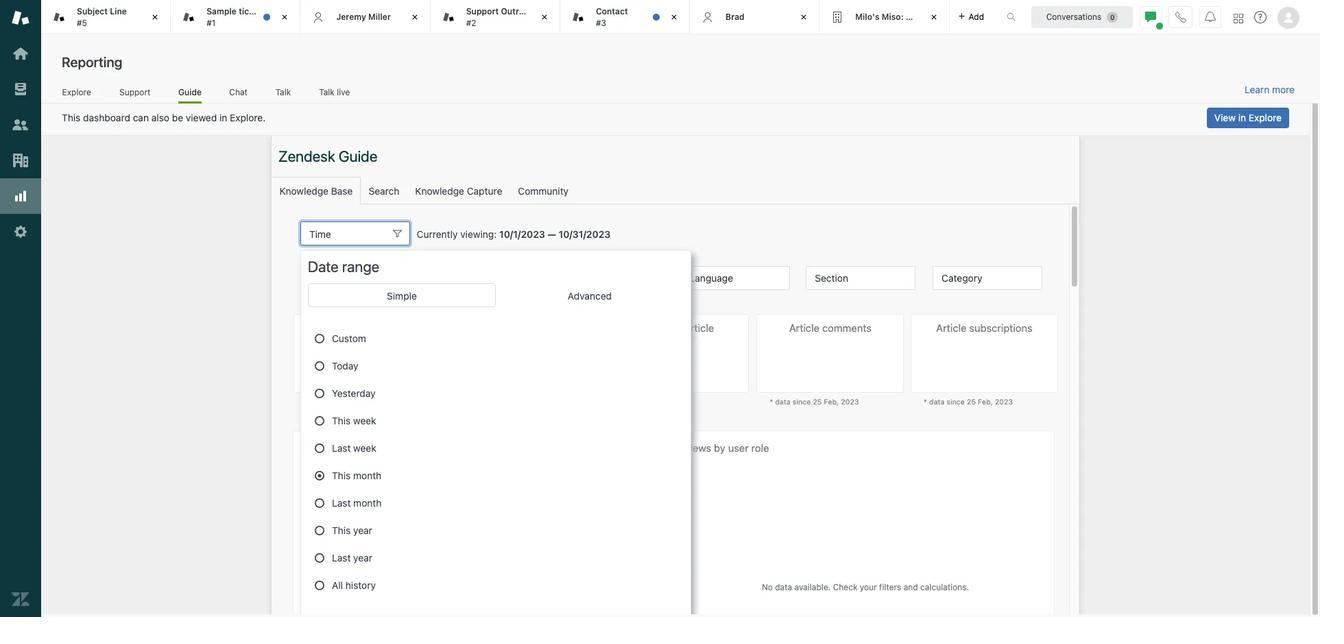 Task type: vqa. For each thing, say whether or not it's contained in the screenshot.
✋
no



Task type: locate. For each thing, give the bounding box(es) containing it.
jeremy
[[336, 12, 366, 22]]

close image left brad
[[667, 10, 681, 24]]

close image for tab containing subject line
[[148, 10, 162, 24]]

view in explore
[[1215, 112, 1282, 123]]

talk
[[276, 87, 291, 97], [319, 87, 335, 97]]

support for support
[[119, 87, 151, 97]]

close image
[[408, 10, 422, 24], [667, 10, 681, 24]]

add
[[969, 11, 984, 22]]

close image inside brad tab
[[797, 10, 811, 24]]

0 vertical spatial explore
[[62, 87, 91, 97]]

2 talk from the left
[[319, 87, 335, 97]]

1 vertical spatial explore
[[1249, 112, 1282, 123]]

in
[[219, 112, 227, 123], [1239, 112, 1246, 123]]

2 close image from the left
[[278, 10, 292, 24]]

#1 tab
[[171, 0, 301, 34]]

talk link
[[275, 87, 291, 102]]

1 close image from the left
[[148, 10, 162, 24]]

0 horizontal spatial explore
[[62, 87, 91, 97]]

in right viewed
[[219, 112, 227, 123]]

support up #2
[[466, 6, 499, 17]]

can
[[133, 112, 149, 123]]

miller
[[368, 12, 391, 22]]

outreach
[[501, 6, 538, 17]]

close image
[[148, 10, 162, 24], [278, 10, 292, 24], [538, 10, 551, 24], [797, 10, 811, 24], [927, 10, 941, 24]]

2 close image from the left
[[667, 10, 681, 24]]

tab
[[41, 0, 171, 34], [431, 0, 560, 34], [560, 0, 690, 34], [820, 0, 950, 34]]

1 horizontal spatial close image
[[667, 10, 681, 24]]

4 tab from the left
[[820, 0, 950, 34]]

1 in from the left
[[219, 112, 227, 123]]

more
[[1272, 84, 1295, 95]]

1 tab from the left
[[41, 0, 171, 34]]

5 close image from the left
[[927, 10, 941, 24]]

subject line #5
[[77, 6, 127, 28]]

close image right miller
[[408, 10, 422, 24]]

3 close image from the left
[[538, 10, 551, 24]]

tabs tab list
[[41, 0, 992, 34]]

3 tab from the left
[[560, 0, 690, 34]]

talk live link
[[319, 87, 350, 102]]

0 horizontal spatial close image
[[408, 10, 422, 24]]

talk right chat
[[276, 87, 291, 97]]

contact #3
[[596, 6, 628, 28]]

be
[[172, 112, 183, 123]]

1 vertical spatial support
[[119, 87, 151, 97]]

1 horizontal spatial talk
[[319, 87, 335, 97]]

views image
[[12, 80, 29, 98]]

1 horizontal spatial explore
[[1249, 112, 1282, 123]]

talk inside 'link'
[[276, 87, 291, 97]]

close image for 4th tab from the left
[[927, 10, 941, 24]]

button displays agent's chat status as online. image
[[1145, 11, 1156, 22]]

live
[[337, 87, 350, 97]]

guide
[[178, 87, 202, 97]]

2 tab from the left
[[431, 0, 560, 34]]

jeremy miller
[[336, 12, 391, 22]]

reporting image
[[12, 187, 29, 205]]

explore link
[[62, 87, 91, 102]]

support link
[[119, 87, 151, 102]]

support inside the support outreach #2
[[466, 6, 499, 17]]

0 vertical spatial support
[[466, 6, 499, 17]]

4 close image from the left
[[797, 10, 811, 24]]

conversations
[[1046, 11, 1102, 22]]

in inside button
[[1239, 112, 1246, 123]]

0 horizontal spatial in
[[219, 112, 227, 123]]

explore up this
[[62, 87, 91, 97]]

zendesk products image
[[1234, 13, 1244, 23]]

support
[[466, 6, 499, 17], [119, 87, 151, 97]]

also
[[151, 112, 169, 123]]

this
[[62, 112, 80, 123]]

brad tab
[[690, 0, 820, 34]]

reporting
[[62, 54, 122, 70]]

zendesk image
[[12, 591, 29, 608]]

view in explore button
[[1207, 108, 1289, 128]]

1 horizontal spatial in
[[1239, 112, 1246, 123]]

explore down learn more link
[[1249, 112, 1282, 123]]

in right view
[[1239, 112, 1246, 123]]

0 horizontal spatial talk
[[276, 87, 291, 97]]

close image inside jeremy miller tab
[[408, 10, 422, 24]]

talk left live
[[319, 87, 335, 97]]

1 talk from the left
[[276, 87, 291, 97]]

explore
[[62, 87, 91, 97], [1249, 112, 1282, 123]]

line
[[110, 6, 127, 17]]

brad
[[726, 12, 745, 22]]

support up can
[[119, 87, 151, 97]]

1 horizontal spatial support
[[466, 6, 499, 17]]

1 close image from the left
[[408, 10, 422, 24]]

2 in from the left
[[1239, 112, 1246, 123]]

0 horizontal spatial support
[[119, 87, 151, 97]]

admin image
[[12, 223, 29, 241]]



Task type: describe. For each thing, give the bounding box(es) containing it.
support outreach #2
[[466, 6, 538, 28]]

notifications image
[[1205, 11, 1216, 22]]

learn
[[1245, 84, 1270, 95]]

tab containing support outreach
[[431, 0, 560, 34]]

get started image
[[12, 45, 29, 62]]

get help image
[[1254, 11, 1267, 23]]

support for support outreach #2
[[466, 6, 499, 17]]

learn more
[[1245, 84, 1295, 95]]

view
[[1215, 112, 1236, 123]]

zendesk support image
[[12, 9, 29, 27]]

this dashboard can also be viewed in explore.
[[62, 112, 266, 123]]

dashboard
[[83, 112, 130, 123]]

explore inside view in explore button
[[1249, 112, 1282, 123]]

viewed
[[186, 112, 217, 123]]

main element
[[0, 0, 41, 617]]

#1
[[207, 17, 216, 28]]

#3
[[596, 17, 606, 28]]

talk live
[[319, 87, 350, 97]]

close image inside "#1" tab
[[278, 10, 292, 24]]

organizations image
[[12, 152, 29, 169]]

jeremy miller tab
[[301, 0, 431, 34]]

customers image
[[12, 116, 29, 134]]

contact
[[596, 6, 628, 17]]

explore inside explore link
[[62, 87, 91, 97]]

#5
[[77, 17, 87, 28]]

close image for brad tab
[[797, 10, 811, 24]]

chat link
[[229, 87, 248, 102]]

explore.
[[230, 112, 266, 123]]

tab containing contact
[[560, 0, 690, 34]]

learn more link
[[1245, 84, 1295, 96]]

#2
[[466, 17, 476, 28]]

subject
[[77, 6, 108, 17]]

tab containing subject line
[[41, 0, 171, 34]]

conversations button
[[1032, 6, 1133, 28]]

add button
[[950, 0, 992, 34]]

talk for talk
[[276, 87, 291, 97]]

chat
[[229, 87, 248, 97]]

close image for tab containing support outreach
[[538, 10, 551, 24]]

talk for talk live
[[319, 87, 335, 97]]

guide link
[[178, 87, 202, 104]]



